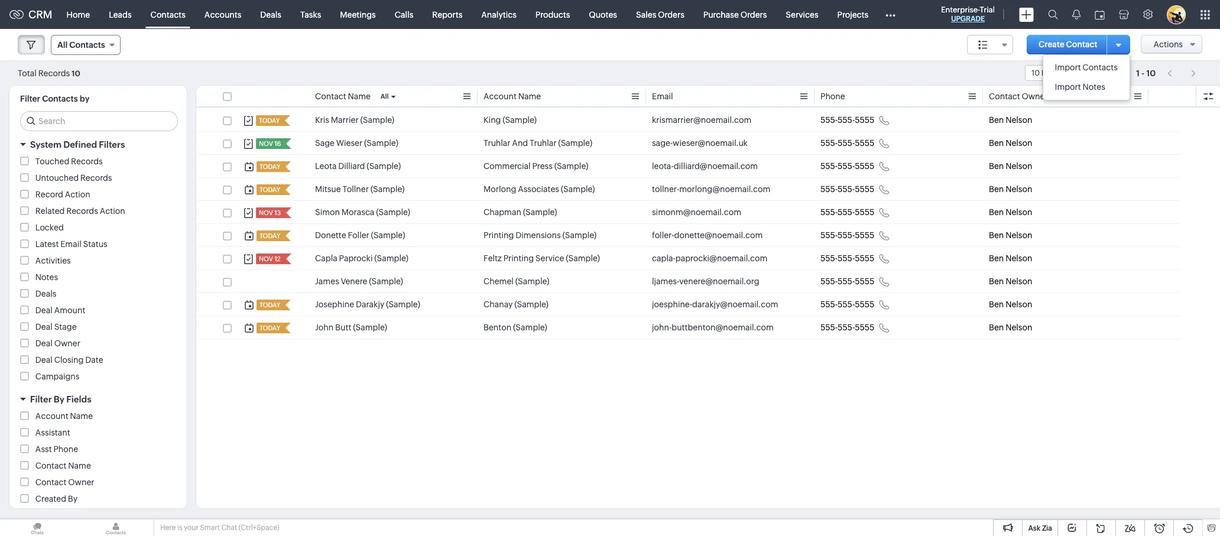 Task type: vqa. For each thing, say whether or not it's contained in the screenshot.


Task type: locate. For each thing, give the bounding box(es) containing it.
(sample) right press
[[554, 161, 589, 171]]

printing inside feltz printing service (sample) link
[[504, 254, 534, 263]]

8 ben nelson from the top
[[989, 277, 1033, 286]]

name down fields
[[70, 412, 93, 421]]

status
[[83, 239, 107, 249]]

6 nelson from the top
[[1006, 231, 1033, 240]]

1 horizontal spatial phone
[[821, 92, 845, 101]]

simon
[[315, 208, 340, 217]]

records for related
[[66, 206, 98, 216]]

products
[[536, 10, 570, 19]]

1 import from the top
[[1055, 63, 1081, 72]]

0 vertical spatial contact name
[[315, 92, 371, 101]]

nov left 16
[[259, 140, 273, 147]]

records down touched records
[[80, 173, 112, 183]]

1 horizontal spatial contact owner
[[989, 92, 1048, 101]]

3 deal from the top
[[35, 339, 53, 348]]

owner up closing
[[54, 339, 80, 348]]

orders
[[658, 10, 685, 19], [741, 10, 767, 19]]

foller-
[[652, 231, 674, 240]]

6 ben from the top
[[989, 231, 1004, 240]]

deal down 'deal stage' in the left bottom of the page
[[35, 339, 53, 348]]

10
[[1147, 68, 1156, 78], [1032, 69, 1040, 77], [72, 69, 80, 78]]

filter down campaigns
[[30, 394, 52, 404]]

today link down nov 13 link on the top of page
[[257, 231, 282, 241]]

action up status at the top of the page
[[100, 206, 125, 216]]

(sample) up the service
[[563, 231, 597, 240]]

10 nelson from the top
[[1006, 323, 1033, 332]]

1 vertical spatial all
[[381, 93, 389, 100]]

capla paprocki (sample) link
[[315, 253, 409, 264]]

create menu element
[[1012, 0, 1041, 29]]

9 ben nelson from the top
[[989, 300, 1033, 309]]

email up krismarrier@noemail.com link
[[652, 92, 673, 101]]

contact name up marrier
[[315, 92, 371, 101]]

0 vertical spatial contact owner
[[989, 92, 1048, 101]]

actions
[[1154, 40, 1183, 49]]

1 truhlar from the left
[[484, 138, 511, 148]]

donette foller (sample)
[[315, 231, 405, 240]]

2 555-555-5555 from the top
[[821, 138, 875, 148]]

0 vertical spatial deals
[[260, 10, 281, 19]]

ben
[[989, 115, 1004, 125], [989, 138, 1004, 148], [989, 161, 1004, 171], [989, 184, 1004, 194], [989, 208, 1004, 217], [989, 231, 1004, 240], [989, 254, 1004, 263], [989, 277, 1004, 286], [989, 300, 1004, 309], [989, 323, 1004, 332]]

contacts down home link
[[69, 40, 105, 50]]

king (sample) link
[[484, 114, 537, 126]]

0 vertical spatial filter
[[20, 94, 40, 103]]

profile image
[[1167, 5, 1186, 24]]

stage
[[54, 322, 77, 332]]

today
[[259, 117, 280, 124], [260, 163, 280, 170], [260, 186, 280, 193], [260, 232, 280, 239], [260, 302, 280, 309], [260, 325, 280, 332]]

5 ben nelson from the top
[[989, 208, 1033, 217]]

deal closing date
[[35, 355, 103, 365]]

today link down nov 16 link
[[257, 161, 282, 172]]

1 vertical spatial action
[[100, 206, 125, 216]]

contact owner up created by
[[35, 478, 94, 487]]

filter by fields button
[[9, 389, 187, 410]]

1 orders from the left
[[658, 10, 685, 19]]

by left fields
[[54, 394, 64, 404]]

9 nelson from the top
[[1006, 300, 1033, 309]]

records inside field
[[1042, 69, 1071, 77]]

8 ben from the top
[[989, 277, 1004, 286]]

2 nov from the top
[[259, 209, 273, 216]]

deal
[[35, 306, 53, 315], [35, 322, 53, 332], [35, 339, 53, 348], [35, 355, 53, 365]]

all up total records 10 on the left of page
[[57, 40, 68, 50]]

associates
[[518, 184, 559, 194]]

by inside dropdown button
[[54, 394, 64, 404]]

7 5555 from the top
[[855, 254, 875, 263]]

4 5555 from the top
[[855, 184, 875, 194]]

2 nelson from the top
[[1006, 138, 1033, 148]]

2 5555 from the top
[[855, 138, 875, 148]]

7 555-555-5555 from the top
[[821, 254, 875, 263]]

printing down chapman
[[484, 231, 514, 240]]

crm link
[[9, 8, 52, 21]]

1 ben nelson from the top
[[989, 115, 1033, 125]]

leads
[[109, 10, 132, 19]]

10 for total records 10
[[72, 69, 80, 78]]

ask
[[1029, 525, 1041, 533]]

owner down 10 records per page
[[1022, 92, 1048, 101]]

nov inside nov 13 link
[[259, 209, 273, 216]]

10 up by in the left of the page
[[72, 69, 80, 78]]

notes down page
[[1083, 82, 1106, 92]]

contacts inside the import contacts link
[[1083, 63, 1118, 72]]

nov
[[259, 140, 273, 147], [259, 209, 273, 216], [259, 255, 273, 263]]

marrier
[[331, 115, 359, 125]]

1 vertical spatial email
[[60, 239, 81, 249]]

ben for buttbenton@noemail.com
[[989, 323, 1004, 332]]

import contacts
[[1055, 63, 1118, 72]]

1 vertical spatial import
[[1055, 82, 1081, 92]]

today for donette foller (sample)
[[260, 232, 280, 239]]

ben nelson
[[989, 115, 1033, 125], [989, 138, 1033, 148], [989, 161, 1033, 171], [989, 184, 1033, 194], [989, 208, 1033, 217], [989, 231, 1033, 240], [989, 254, 1033, 263], [989, 277, 1033, 286], [989, 300, 1033, 309], [989, 323, 1033, 332]]

sage-wieser@noemail.uk
[[652, 138, 748, 148]]

account up 'assistant'
[[35, 412, 68, 421]]

555-555-5555 for wieser@noemail.uk
[[821, 138, 875, 148]]

contacts inside 'all contacts' field
[[69, 40, 105, 50]]

9 555-555-5555 from the top
[[821, 300, 875, 309]]

name
[[348, 92, 371, 101], [518, 92, 541, 101], [70, 412, 93, 421], [68, 461, 91, 471]]

deal for deal closing date
[[35, 355, 53, 365]]

3 555-555-5555 from the top
[[821, 161, 875, 171]]

ljames-
[[652, 277, 680, 286]]

today link for donette
[[257, 231, 282, 241]]

commercial
[[484, 161, 531, 171]]

today down nov 12
[[260, 302, 280, 309]]

today for kris marrier (sample)
[[259, 117, 280, 124]]

6 5555 from the top
[[855, 231, 875, 240]]

3 5555 from the top
[[855, 161, 875, 171]]

10 down create on the right
[[1032, 69, 1040, 77]]

owner up created by
[[68, 478, 94, 487]]

None field
[[968, 35, 1014, 54]]

0 vertical spatial by
[[54, 394, 64, 404]]

10 ben nelson from the top
[[989, 323, 1033, 332]]

today link up nov 16 link
[[256, 115, 281, 126]]

phone
[[821, 92, 845, 101], [53, 445, 78, 454]]

printing
[[484, 231, 514, 240], [504, 254, 534, 263]]

1 horizontal spatial email
[[652, 92, 673, 101]]

truhlar up press
[[530, 138, 557, 148]]

today link for leota
[[257, 161, 282, 172]]

2 deal from the top
[[35, 322, 53, 332]]

created by
[[35, 494, 78, 504]]

signals element
[[1066, 0, 1088, 29]]

by
[[80, 94, 90, 103]]

account name down filter by fields
[[35, 412, 93, 421]]

deal left stage at the bottom left of the page
[[35, 322, 53, 332]]

4 555-555-5555 from the top
[[821, 184, 875, 194]]

2 ben from the top
[[989, 138, 1004, 148]]

(sample) down chanay (sample)
[[513, 323, 547, 332]]

tollner-morlong@noemail.com link
[[652, 183, 771, 195]]

2 import from the top
[[1055, 82, 1081, 92]]

today up nov 13
[[260, 186, 280, 193]]

contact
[[1067, 40, 1098, 49], [315, 92, 346, 101], [989, 92, 1020, 101], [35, 461, 66, 471], [35, 478, 66, 487]]

today for leota dilliard (sample)
[[260, 163, 280, 170]]

today down "nov 16"
[[260, 163, 280, 170]]

0 horizontal spatial contact name
[[35, 461, 91, 471]]

1 vertical spatial nov
[[259, 209, 273, 216]]

today link up nov 13 link on the top of page
[[257, 184, 282, 195]]

ben for morlong@noemail.com
[[989, 184, 1004, 194]]

0 horizontal spatial phone
[[53, 445, 78, 454]]

all for all
[[381, 93, 389, 100]]

chats image
[[0, 520, 75, 536]]

kris marrier (sample) link
[[315, 114, 395, 126]]

by
[[54, 394, 64, 404], [68, 494, 78, 504]]

import for import notes
[[1055, 82, 1081, 92]]

0 vertical spatial phone
[[821, 92, 845, 101]]

butt
[[335, 323, 351, 332]]

0 horizontal spatial account name
[[35, 412, 93, 421]]

signals image
[[1073, 9, 1081, 20]]

1 horizontal spatial orders
[[741, 10, 767, 19]]

john butt (sample) link
[[315, 322, 387, 334]]

total records 10
[[18, 68, 80, 78]]

here
[[160, 524, 176, 532]]

1 horizontal spatial contact name
[[315, 92, 371, 101]]

notes down activities
[[35, 273, 58, 282]]

2 orders from the left
[[741, 10, 767, 19]]

tollner-
[[652, 184, 680, 194]]

1 horizontal spatial by
[[68, 494, 78, 504]]

1 vertical spatial filter
[[30, 394, 52, 404]]

0 vertical spatial nov
[[259, 140, 273, 147]]

truhlar and truhlar (sample) link
[[484, 137, 593, 149]]

fields
[[66, 394, 91, 404]]

deals up deal amount
[[35, 289, 56, 299]]

contact name down 'asst phone'
[[35, 461, 91, 471]]

0 vertical spatial printing
[[484, 231, 514, 240]]

records down record action
[[66, 206, 98, 216]]

7 ben nelson from the top
[[989, 254, 1033, 263]]

all inside field
[[57, 40, 68, 50]]

1 vertical spatial account
[[35, 412, 68, 421]]

contacts inside contacts link
[[151, 10, 186, 19]]

(sample) right paprocki
[[374, 254, 409, 263]]

0 horizontal spatial all
[[57, 40, 68, 50]]

filter by fields
[[30, 394, 91, 404]]

email right latest
[[60, 239, 81, 249]]

1 horizontal spatial all
[[381, 93, 389, 100]]

0 horizontal spatial 10
[[72, 69, 80, 78]]

filter inside dropdown button
[[30, 394, 52, 404]]

1 vertical spatial owner
[[54, 339, 80, 348]]

0 vertical spatial import
[[1055, 63, 1081, 72]]

7 nelson from the top
[[1006, 254, 1033, 263]]

2 horizontal spatial 10
[[1147, 68, 1156, 78]]

chanay
[[484, 300, 513, 309]]

8 nelson from the top
[[1006, 277, 1033, 286]]

today link left john on the bottom left of page
[[257, 323, 282, 334]]

deals
[[260, 10, 281, 19], [35, 289, 56, 299]]

today up nov 16 link
[[259, 117, 280, 124]]

1 vertical spatial printing
[[504, 254, 534, 263]]

navigation
[[1162, 64, 1203, 82]]

7 ben from the top
[[989, 254, 1004, 263]]

today link
[[256, 115, 281, 126], [257, 161, 282, 172], [257, 184, 282, 195], [257, 231, 282, 241], [257, 300, 282, 310], [257, 323, 282, 334]]

Search text field
[[21, 112, 177, 131]]

contact owner
[[989, 92, 1048, 101], [35, 478, 94, 487]]

asst
[[35, 445, 52, 454]]

today left john on the bottom left of page
[[260, 325, 280, 332]]

1 horizontal spatial action
[[100, 206, 125, 216]]

deal for deal amount
[[35, 306, 53, 315]]

today link for kris
[[256, 115, 281, 126]]

truhlar left and
[[484, 138, 511, 148]]

555-
[[821, 115, 838, 125], [838, 115, 855, 125], [821, 138, 838, 148], [838, 138, 855, 148], [821, 161, 838, 171], [838, 161, 855, 171], [821, 184, 838, 194], [838, 184, 855, 194], [821, 208, 838, 217], [838, 208, 855, 217], [821, 231, 838, 240], [838, 231, 855, 240], [821, 254, 838, 263], [838, 254, 855, 263], [821, 277, 838, 286], [838, 277, 855, 286], [821, 300, 838, 309], [838, 300, 855, 309], [821, 323, 838, 332], [838, 323, 855, 332]]

benton (sample) link
[[484, 322, 547, 334]]

0 horizontal spatial account
[[35, 412, 68, 421]]

deal up 'deal stage' in the left bottom of the page
[[35, 306, 53, 315]]

10 inside total records 10
[[72, 69, 80, 78]]

8 555-555-5555 from the top
[[821, 277, 875, 286]]

nov for capla
[[259, 255, 273, 263]]

10 555-555-5555 from the top
[[821, 323, 875, 332]]

today for josephine darakjy (sample)
[[260, 302, 280, 309]]

by right created
[[68, 494, 78, 504]]

4 ben from the top
[[989, 184, 1004, 194]]

press
[[532, 161, 553, 171]]

contact owner down 10 records per page
[[989, 92, 1048, 101]]

purchase orders link
[[694, 0, 777, 29]]

10 ben from the top
[[989, 323, 1004, 332]]

nov inside nov 12 link
[[259, 255, 273, 263]]

ben for wieser@noemail.uk
[[989, 138, 1004, 148]]

0 horizontal spatial by
[[54, 394, 64, 404]]

contacts for filter contacts by
[[42, 94, 78, 103]]

0 vertical spatial email
[[652, 92, 673, 101]]

nov left the 12
[[259, 255, 273, 263]]

asst phone
[[35, 445, 78, 454]]

4 nelson from the top
[[1006, 184, 1033, 194]]

nelson for darakjy@noemail.com
[[1006, 300, 1033, 309]]

buttbenton@noemail.com
[[672, 323, 774, 332]]

10 right -
[[1147, 68, 1156, 78]]

1 vertical spatial contact name
[[35, 461, 91, 471]]

import
[[1055, 63, 1081, 72], [1055, 82, 1081, 92]]

all for all contacts
[[57, 40, 68, 50]]

ben nelson for buttbenton@noemail.com
[[989, 323, 1033, 332]]

account name up king (sample) at the left top of page
[[484, 92, 541, 101]]

chanay (sample)
[[484, 300, 549, 309]]

today for mitsue tollner (sample)
[[260, 186, 280, 193]]

zia
[[1042, 525, 1053, 533]]

deal up campaigns
[[35, 355, 53, 365]]

555-555-5555 for morlong@noemail.com
[[821, 184, 875, 194]]

tollner
[[343, 184, 369, 194]]

contacts right 'leads'
[[151, 10, 186, 19]]

action
[[65, 190, 90, 199], [100, 206, 125, 216]]

nelson for venere@noemail.org
[[1006, 277, 1033, 286]]

action up related records action
[[65, 190, 90, 199]]

notes
[[1083, 82, 1106, 92], [35, 273, 58, 282]]

import inside import notes link
[[1055, 82, 1081, 92]]

1 nov from the top
[[259, 140, 273, 147]]

2 vertical spatial nov
[[259, 255, 273, 263]]

all up kris marrier (sample) link
[[381, 93, 389, 100]]

3 ben nelson from the top
[[989, 161, 1033, 171]]

account up the king at left
[[484, 92, 517, 101]]

benton
[[484, 323, 512, 332]]

10 5555 from the top
[[855, 323, 875, 332]]

(sample) up and
[[503, 115, 537, 125]]

(sample) up "darakjy"
[[369, 277, 403, 286]]

1 vertical spatial phone
[[53, 445, 78, 454]]

orders for sales orders
[[658, 10, 685, 19]]

8 5555 from the top
[[855, 277, 875, 286]]

4 deal from the top
[[35, 355, 53, 365]]

3 nov from the top
[[259, 255, 273, 263]]

joesphine-
[[652, 300, 693, 309]]

nov 13
[[259, 209, 281, 216]]

filter down total at left top
[[20, 94, 40, 103]]

555-555-5555 for venere@noemail.org
[[821, 277, 875, 286]]

5 nelson from the top
[[1006, 208, 1033, 217]]

contact inside button
[[1067, 40, 1098, 49]]

nov inside nov 16 link
[[259, 140, 273, 147]]

contacts up import notes link
[[1083, 63, 1118, 72]]

campaigns
[[35, 372, 79, 381]]

records left per
[[1042, 69, 1071, 77]]

1 horizontal spatial account name
[[484, 92, 541, 101]]

6 ben nelson from the top
[[989, 231, 1033, 240]]

analytics
[[482, 10, 517, 19]]

3 ben from the top
[[989, 161, 1004, 171]]

printing dimensions (sample) link
[[484, 229, 597, 241]]

1 horizontal spatial truhlar
[[530, 138, 557, 148]]

All Contacts field
[[51, 35, 121, 55]]

orders right purchase
[[741, 10, 767, 19]]

profile element
[[1160, 0, 1193, 29]]

commercial press (sample) link
[[484, 160, 589, 172]]

0 horizontal spatial contact owner
[[35, 478, 94, 487]]

system defined filters button
[[9, 134, 187, 155]]

0 vertical spatial account name
[[484, 92, 541, 101]]

1 horizontal spatial account
[[484, 92, 517, 101]]

capla-paprocki@noemail.com
[[652, 254, 768, 263]]

(sample) up commercial press (sample)
[[558, 138, 593, 148]]

records
[[38, 68, 70, 78], [1042, 69, 1071, 77], [71, 157, 103, 166], [80, 173, 112, 183], [66, 206, 98, 216]]

1 vertical spatial deals
[[35, 289, 56, 299]]

orders right sales
[[658, 10, 685, 19]]

josephine darakjy (sample) link
[[315, 299, 420, 310]]

create menu image
[[1019, 7, 1034, 22]]

4 ben nelson from the top
[[989, 184, 1033, 194]]

(sample) right the associates
[[561, 184, 595, 194]]

0 vertical spatial owner
[[1022, 92, 1048, 101]]

(sample) right wieser
[[364, 138, 398, 148]]

accounts
[[205, 10, 241, 19]]

filter
[[20, 94, 40, 103], [30, 394, 52, 404]]

0 vertical spatial all
[[57, 40, 68, 50]]

555-555-5555 for paprocki@noemail.com
[[821, 254, 875, 263]]

records down 'defined'
[[71, 157, 103, 166]]

9 ben from the top
[[989, 300, 1004, 309]]

1 horizontal spatial 10
[[1032, 69, 1040, 77]]

ben for venere@noemail.org
[[989, 277, 1004, 286]]

deal for deal stage
[[35, 322, 53, 332]]

chapman
[[484, 208, 522, 217]]

-
[[1142, 68, 1145, 78]]

today link down nov 12 link
[[257, 300, 282, 310]]

6 555-555-5555 from the top
[[821, 231, 875, 240]]

0 horizontal spatial notes
[[35, 273, 58, 282]]

printing up chemel (sample)
[[504, 254, 534, 263]]

morlong@noemail.com
[[680, 184, 771, 194]]

1 vertical spatial by
[[68, 494, 78, 504]]

0 vertical spatial action
[[65, 190, 90, 199]]

ben nelson for darakjy@noemail.com
[[989, 300, 1033, 309]]

0 horizontal spatial email
[[60, 239, 81, 249]]

0 horizontal spatial orders
[[658, 10, 685, 19]]

foller
[[348, 231, 369, 240]]

1 555-555-5555 from the top
[[821, 115, 875, 125]]

chemel (sample) link
[[484, 276, 550, 287]]

row group
[[196, 109, 1180, 339]]

contacts left by in the left of the page
[[42, 94, 78, 103]]

leota dilliard (sample) link
[[315, 160, 401, 172]]

2 ben nelson from the top
[[989, 138, 1033, 148]]

records up filter contacts by
[[38, 68, 70, 78]]

0 horizontal spatial truhlar
[[484, 138, 511, 148]]

today link for john
[[257, 323, 282, 334]]

1 deal from the top
[[35, 306, 53, 315]]

locked
[[35, 223, 64, 232]]

search element
[[1041, 0, 1066, 29]]

leota dilliard (sample)
[[315, 161, 401, 171]]

home
[[67, 10, 90, 19]]

9 5555 from the top
[[855, 300, 875, 309]]

ben nelson for morlong@noemail.com
[[989, 184, 1033, 194]]

today down nov 13
[[260, 232, 280, 239]]

(sample) down chemel (sample)
[[515, 300, 549, 309]]

3 nelson from the top
[[1006, 161, 1033, 171]]

nelson for paprocki@noemail.com
[[1006, 254, 1033, 263]]

by for filter
[[54, 394, 64, 404]]

ben for paprocki@noemail.com
[[989, 254, 1004, 263]]

(sample) right "darakjy"
[[386, 300, 420, 309]]

(sample) right tollner
[[371, 184, 405, 194]]

1 horizontal spatial deals
[[260, 10, 281, 19]]

nov left 13
[[259, 209, 273, 216]]

meetings link
[[331, 0, 385, 29]]

1 horizontal spatial notes
[[1083, 82, 1106, 92]]

deals left tasks
[[260, 10, 281, 19]]

(sample) down feltz printing service (sample)
[[515, 277, 550, 286]]

contacts
[[151, 10, 186, 19], [69, 40, 105, 50], [1083, 63, 1118, 72], [42, 94, 78, 103]]



Task type: describe. For each thing, give the bounding box(es) containing it.
tasks
[[300, 10, 321, 19]]

per
[[1073, 69, 1085, 77]]

5555 for wieser@noemail.uk
[[855, 138, 875, 148]]

john-buttbenton@noemail.com
[[652, 323, 774, 332]]

feltz
[[484, 254, 502, 263]]

5555 for paprocki@noemail.com
[[855, 254, 875, 263]]

today for john butt (sample)
[[260, 325, 280, 332]]

wieser@noemail.uk
[[673, 138, 748, 148]]

simonm@noemail.com link
[[652, 206, 742, 218]]

import for import contacts
[[1055, 63, 1081, 72]]

ljames-venere@noemail.org
[[652, 277, 760, 286]]

nov 13 link
[[256, 208, 282, 218]]

ben for darakjy@noemail.com
[[989, 300, 1004, 309]]

nov for simon
[[259, 209, 273, 216]]

records for touched
[[71, 157, 103, 166]]

row group containing kris marrier (sample)
[[196, 109, 1180, 339]]

calendar image
[[1095, 10, 1105, 19]]

services
[[786, 10, 819, 19]]

0 vertical spatial account
[[484, 92, 517, 101]]

5555 for donette@noemail.com
[[855, 231, 875, 240]]

555-555-5555 for darakjy@noemail.com
[[821, 300, 875, 309]]

leota
[[315, 161, 337, 171]]

related records action
[[35, 206, 125, 216]]

1 5555 from the top
[[855, 115, 875, 125]]

dilliard
[[338, 161, 365, 171]]

ben for dilliard@noemail.com
[[989, 161, 1004, 171]]

james venere (sample)
[[315, 277, 403, 286]]

upgrade
[[951, 15, 985, 23]]

printing dimensions (sample)
[[484, 231, 597, 240]]

deal owner
[[35, 339, 80, 348]]

records for untouched
[[80, 173, 112, 183]]

10 Records Per Page field
[[1025, 65, 1119, 81]]

nelson for buttbenton@noemail.com
[[1006, 323, 1033, 332]]

josephine
[[315, 300, 354, 309]]

john-
[[652, 323, 672, 332]]

(sample) up printing dimensions (sample) link at the top left
[[523, 208, 557, 217]]

enterprise-trial upgrade
[[941, 5, 995, 23]]

(sample) right foller
[[371, 231, 405, 240]]

commercial press (sample)
[[484, 161, 589, 171]]

create contact button
[[1027, 35, 1110, 54]]

1 vertical spatial notes
[[35, 273, 58, 282]]

0 horizontal spatial deals
[[35, 289, 56, 299]]

555-555-5555 for donette@noemail.com
[[821, 231, 875, 240]]

ben for donette@noemail.com
[[989, 231, 1004, 240]]

touched records
[[35, 157, 103, 166]]

(sample) down "darakjy"
[[353, 323, 387, 332]]

page
[[1086, 69, 1104, 77]]

contacts for import contacts
[[1083, 63, 1118, 72]]

feltz printing service (sample) link
[[484, 253, 600, 264]]

1 vertical spatial account name
[[35, 412, 93, 421]]

james venere (sample) link
[[315, 276, 403, 287]]

records for total
[[38, 68, 70, 78]]

today link for josephine
[[257, 300, 282, 310]]

foller-donette@noemail.com link
[[652, 229, 763, 241]]

your
[[184, 524, 199, 532]]

morlong associates (sample) link
[[484, 183, 595, 195]]

10 records per page
[[1032, 69, 1104, 77]]

ben nelson for wieser@noemail.uk
[[989, 138, 1033, 148]]

deals link
[[251, 0, 291, 29]]

search image
[[1048, 9, 1058, 20]]

5 ben from the top
[[989, 208, 1004, 217]]

filters
[[99, 140, 125, 150]]

ben nelson for paprocki@noemail.com
[[989, 254, 1033, 263]]

morlong associates (sample)
[[484, 184, 595, 194]]

records for 10
[[1042, 69, 1071, 77]]

date
[[85, 355, 103, 365]]

ljames-venere@noemail.org link
[[652, 276, 760, 287]]

contacts for all contacts
[[69, 40, 105, 50]]

create
[[1039, 40, 1065, 49]]

555-555-5555 for dilliard@noemail.com
[[821, 161, 875, 171]]

2 vertical spatial owner
[[68, 478, 94, 487]]

0 horizontal spatial action
[[65, 190, 90, 199]]

assistant
[[35, 428, 70, 438]]

paprocki@noemail.com
[[676, 254, 768, 263]]

5 5555 from the top
[[855, 208, 875, 217]]

2 truhlar from the left
[[530, 138, 557, 148]]

import contacts link
[[1043, 58, 1130, 77]]

size image
[[979, 40, 988, 50]]

accounts link
[[195, 0, 251, 29]]

1
[[1137, 68, 1140, 78]]

name up kris marrier (sample) link
[[348, 92, 371, 101]]

sage wieser (sample)
[[315, 138, 398, 148]]

purchase orders
[[704, 10, 767, 19]]

5555 for buttbenton@noemail.com
[[855, 323, 875, 332]]

nov 12
[[259, 255, 281, 263]]

related
[[35, 206, 65, 216]]

projects link
[[828, 0, 878, 29]]

nelson for dilliard@noemail.com
[[1006, 161, 1033, 171]]

ben nelson for venere@noemail.org
[[989, 277, 1033, 286]]

by for created
[[68, 494, 78, 504]]

paprocki
[[339, 254, 373, 263]]

name up king (sample) at the left top of page
[[518, 92, 541, 101]]

13
[[274, 209, 281, 216]]

home link
[[57, 0, 99, 29]]

nelson for donette@noemail.com
[[1006, 231, 1033, 240]]

nov for sage
[[259, 140, 273, 147]]

1 nelson from the top
[[1006, 115, 1033, 125]]

5555 for dilliard@noemail.com
[[855, 161, 875, 171]]

services link
[[777, 0, 828, 29]]

service
[[536, 254, 564, 263]]

nelson for wieser@noemail.uk
[[1006, 138, 1033, 148]]

5555 for morlong@noemail.com
[[855, 184, 875, 194]]

total
[[18, 68, 37, 78]]

quotes link
[[580, 0, 627, 29]]

(sample) up sage wieser (sample)
[[360, 115, 395, 125]]

king
[[484, 115, 501, 125]]

krismarrier@noemail.com link
[[652, 114, 752, 126]]

reports link
[[423, 0, 472, 29]]

truhlar and truhlar (sample)
[[484, 138, 593, 148]]

sales
[[636, 10, 657, 19]]

deal for deal owner
[[35, 339, 53, 348]]

calls
[[395, 10, 414, 19]]

contacts link
[[141, 0, 195, 29]]

leota-dilliard@noemail.com link
[[652, 160, 758, 172]]

0 vertical spatial notes
[[1083, 82, 1106, 92]]

morasca
[[342, 208, 375, 217]]

10 inside field
[[1032, 69, 1040, 77]]

today link for mitsue
[[257, 184, 282, 195]]

filter for filter contacts by
[[20, 94, 40, 103]]

deals inside deals link
[[260, 10, 281, 19]]

nelson for morlong@noemail.com
[[1006, 184, 1033, 194]]

create contact
[[1039, 40, 1098, 49]]

crm
[[28, 8, 52, 21]]

chanay (sample) link
[[484, 299, 549, 310]]

Other Modules field
[[878, 5, 904, 24]]

record action
[[35, 190, 90, 199]]

1 vertical spatial contact owner
[[35, 478, 94, 487]]

system
[[30, 140, 61, 150]]

amount
[[54, 306, 85, 315]]

venere@noemail.org
[[680, 277, 760, 286]]

chemel
[[484, 277, 514, 286]]

orders for purchase orders
[[741, 10, 767, 19]]

ben nelson for dilliard@noemail.com
[[989, 161, 1033, 171]]

nov 12 link
[[256, 254, 282, 264]]

contacts image
[[79, 520, 153, 536]]

(sample) right morasca
[[376, 208, 410, 217]]

james
[[315, 277, 339, 286]]

quotes
[[589, 10, 617, 19]]

555-555-5555 for buttbenton@noemail.com
[[821, 323, 875, 332]]

tasks link
[[291, 0, 331, 29]]

ben nelson for donette@noemail.com
[[989, 231, 1033, 240]]

(sample) right dilliard in the top left of the page
[[367, 161, 401, 171]]

5555 for venere@noemail.org
[[855, 277, 875, 286]]

filter for filter by fields
[[30, 394, 52, 404]]

5555 for darakjy@noemail.com
[[855, 300, 875, 309]]

printing inside printing dimensions (sample) link
[[484, 231, 514, 240]]

projects
[[838, 10, 869, 19]]

meetings
[[340, 10, 376, 19]]

nov 16 link
[[256, 138, 282, 149]]

capla-paprocki@noemail.com link
[[652, 253, 768, 264]]

(sample) right the service
[[566, 254, 600, 263]]

sage
[[315, 138, 335, 148]]

1 ben from the top
[[989, 115, 1004, 125]]

10 for 1 - 10
[[1147, 68, 1156, 78]]

feltz printing service (sample)
[[484, 254, 600, 263]]

tollner-morlong@noemail.com
[[652, 184, 771, 194]]

name down 'asst phone'
[[68, 461, 91, 471]]

capla-
[[652, 254, 676, 263]]

5 555-555-5555 from the top
[[821, 208, 875, 217]]



